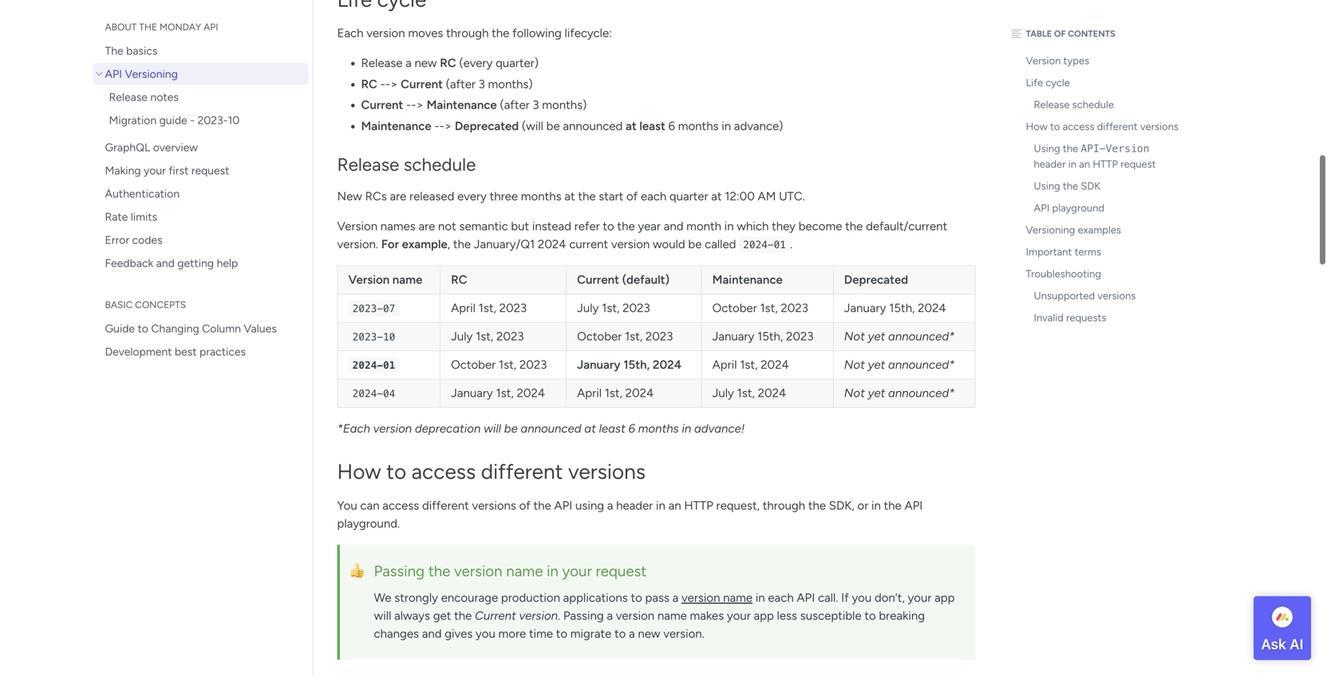 Task type: vqa. For each thing, say whether or not it's contained in the screenshot.


Task type: describe. For each thing, give the bounding box(es) containing it.
concepts
[[135, 299, 186, 311]]

versioning examples
[[1026, 224, 1122, 236]]

api right or
[[905, 499, 923, 513]]

request,
[[717, 499, 760, 513]]

instead
[[532, 219, 572, 234]]

1 vertical spatial july
[[451, 329, 473, 344]]

ai
[[1290, 636, 1304, 653]]

in inside version names are not semantic but instead refer to the year and month in which they become the default/current version.
[[725, 219, 734, 234]]

deprecation
[[415, 422, 481, 436]]

advance!
[[695, 422, 745, 436]]

basic concepts
[[105, 299, 186, 311]]

1 horizontal spatial january 15th, 2024
[[845, 301, 947, 315]]

making
[[105, 164, 141, 177]]

error codes
[[105, 233, 163, 247]]

new inside release a new rc (every quarter) rc --> current (after 3 months) current --> maintenance (after 3 months) maintenance --> deprecated (will be announced at least 6 months in advance)
[[415, 56, 437, 70]]

versions down release schedule link
[[1141, 120, 1179, 133]]

name up production
[[506, 562, 543, 580]]

every
[[458, 189, 487, 204]]

0 vertical spatial .
[[790, 237, 793, 251]]

notes
[[150, 90, 179, 104]]

0 horizontal spatial least
[[599, 422, 626, 436]]

migration
[[109, 113, 157, 127]]

,
[[448, 237, 450, 251]]

using
[[576, 499, 604, 513]]

making your first request link
[[93, 160, 309, 181]]

development best practices link
[[93, 341, 309, 362]]

1 vertical spatial months
[[521, 189, 562, 204]]

1 vertical spatial access
[[412, 459, 476, 484]]

overview
[[153, 141, 198, 154]]

0 horizontal spatial release schedule
[[337, 154, 476, 175]]

0 horizontal spatial 10
[[228, 113, 240, 127]]

name inside . passing a version name makes your app less susceptible to breaking changes and gives you more time to migrate to a new version.
[[658, 609, 687, 623]]

app inside in each api call. if you don't, your app will always get the
[[935, 591, 955, 605]]

guide
[[105, 322, 135, 335]]

2 vertical spatial maintenance
[[713, 273, 783, 287]]

version right each
[[367, 26, 405, 40]]

can
[[360, 499, 380, 513]]

1 horizontal spatial >
[[416, 98, 424, 112]]

request inside making your first request link
[[191, 164, 230, 177]]

applications
[[563, 591, 628, 605]]

a down applications
[[607, 609, 613, 623]]

the left year
[[618, 219, 635, 234]]

your inside making your first request link
[[144, 164, 166, 177]]

version down 04
[[373, 422, 412, 436]]

to right time
[[556, 627, 568, 641]]

advance)
[[734, 119, 784, 133]]

migrate
[[571, 627, 612, 641]]

1 vertical spatial april 1st, 2024
[[577, 386, 654, 400]]

not yet announced* for july 1st, 2024
[[845, 386, 955, 400]]

are for released
[[390, 189, 407, 204]]

development best practices
[[105, 345, 246, 358]]

version up encourage
[[454, 562, 503, 580]]

in right using
[[656, 499, 666, 513]]

0 vertical spatial months)
[[488, 77, 533, 91]]

current
[[570, 237, 609, 251]]

api versioning
[[105, 67, 178, 81]]

2024- for april 1st, 2024
[[353, 388, 383, 400]]

different inside you can access different versions of the api using a header in an http request, through the sdk, or in the api playground.
[[422, 499, 469, 513]]

not yet announced* for january 15th, 2023
[[845, 329, 955, 344]]

0 horizontal spatial through
[[446, 26, 489, 40]]

version down year
[[611, 237, 650, 251]]

current up more
[[475, 609, 516, 623]]

versions up using
[[569, 459, 646, 484]]

development
[[105, 345, 172, 358]]

1 vertical spatial october 1st, 2023
[[577, 329, 673, 344]]

announced inside release a new rc (every quarter) rc --> current (after 3 months) current --> maintenance (after 3 months) maintenance --> deprecated (will be announced at least 6 months in advance)
[[563, 119, 623, 133]]

the basics
[[105, 44, 158, 57]]

2 vertical spatial october
[[451, 358, 496, 372]]

announced* for january 15th, 2023
[[889, 329, 955, 344]]

will inside in each api call. if you don't, your app will always get the
[[374, 609, 392, 623]]

the right or
[[884, 499, 902, 513]]

api versioning link
[[93, 63, 309, 85]]

semantic
[[459, 219, 508, 234]]

current down moves
[[401, 77, 443, 91]]

become
[[799, 219, 843, 234]]

for
[[381, 237, 399, 251]]

limits
[[131, 210, 157, 224]]

which
[[737, 219, 769, 234]]

app inside . passing a version name makes your app less susceptible to breaking changes and gives you more time to migrate to a new version.
[[754, 609, 774, 623]]

if
[[842, 591, 849, 605]]

0 horizontal spatial 6
[[629, 422, 636, 436]]

in inside release a new rc (every quarter) rc --> current (after 3 months) current --> maintenance (after 3 months) maintenance --> deprecated (will be announced at least 6 months in advance)
[[722, 119, 731, 133]]

2 horizontal spatial be
[[689, 237, 702, 251]]

codes
[[132, 233, 163, 247]]

to down don't,
[[865, 609, 876, 623]]

1 horizontal spatial 10
[[383, 331, 395, 343]]

the right become at the top of the page
[[846, 219, 863, 234]]

versions inside "link"
[[1098, 289, 1136, 302]]

2 vertical spatial april
[[577, 386, 602, 400]]

to right guide
[[138, 322, 148, 335]]

the left using
[[534, 499, 552, 513]]

and inside . passing a version name makes your app less susceptible to breaking changes and gives you more time to migrate to a new version.
[[422, 627, 442, 641]]

in left advance!
[[682, 422, 692, 436]]

makes
[[690, 609, 724, 623]]

0 vertical spatial each
[[641, 189, 667, 204]]

a right 'pass'
[[673, 591, 679, 605]]

0 horizontal spatial and
[[156, 256, 175, 270]]

we strongly encourage production applications to pass a version name
[[374, 591, 753, 605]]

yet for april 1st, 2024
[[868, 358, 886, 372]]

2 vertical spatial be
[[504, 422, 518, 436]]

2024- inside for example , the january/q1 2024 current version would be called 2024-01 .
[[744, 239, 774, 251]]

name up 07
[[393, 273, 423, 287]]

version for version name
[[349, 273, 390, 287]]

2024- for january 15th, 2024
[[353, 359, 383, 371]]

or
[[858, 499, 869, 513]]

always
[[394, 609, 430, 623]]

1 horizontal spatial will
[[484, 422, 501, 436]]

project logo image
[[1270, 604, 1296, 630]]

12:00
[[725, 189, 755, 204]]

header inside you can access different versions of the api using a header in an http request, through the sdk, or in the api playground.
[[616, 499, 653, 513]]

in inside in each api call. if you don't, your app will always get the
[[756, 591, 765, 605]]

name up "makes"
[[723, 591, 753, 605]]

2 vertical spatial october 1st, 2023
[[451, 358, 547, 372]]

1 horizontal spatial versioning
[[1026, 224, 1076, 236]]

you
[[337, 499, 357, 513]]

the up basics
[[139, 21, 157, 33]]

version inside the using the api-version header in an http request
[[1106, 143, 1150, 154]]

rate
[[105, 210, 128, 224]]

version name
[[349, 273, 423, 287]]

version for version names are not semantic but instead refer to the year and month in which they become the default/current version.
[[337, 219, 378, 234]]

graphql
[[105, 141, 150, 154]]

version inside . passing a version name makes your app less susceptible to breaking changes and gives you more time to migrate to a new version.
[[616, 609, 655, 623]]

susceptible
[[801, 609, 862, 623]]

2023- for july 1st, 2023
[[353, 331, 383, 343]]

. inside . passing a version name makes your app less susceptible to breaking changes and gives you more time to migrate to a new version.
[[558, 609, 561, 623]]

unsupported versions link
[[1016, 285, 1184, 307]]

api down using the sdk
[[1034, 202, 1050, 214]]

gives
[[445, 627, 473, 641]]

(every
[[459, 56, 493, 70]]

http inside you can access different versions of the api using a header in an http request, through the sdk, or in the api playground.
[[685, 499, 714, 513]]

unsupported versions
[[1034, 289, 1136, 302]]

yet for january 15th, 2023
[[868, 329, 886, 344]]

0 vertical spatial different
[[1098, 120, 1138, 133]]

to down cycle
[[1051, 120, 1061, 133]]

you can access different versions of the api using a header in an http request, through the sdk, or in the api playground.
[[337, 499, 923, 531]]

0 vertical spatial rc
[[440, 56, 456, 70]]

guide to changing column values link
[[93, 318, 309, 339]]

moves
[[408, 26, 443, 40]]

authentication link
[[93, 183, 309, 204]]

each
[[337, 26, 364, 40]]

release inside release a new rc (every quarter) rc --> current (after 3 months) current --> maintenance (after 3 months) maintenance --> deprecated (will be announced at least 6 months in advance)
[[361, 56, 403, 70]]

are for not
[[419, 219, 435, 234]]

changing
[[151, 322, 199, 335]]

version up time
[[519, 609, 558, 623]]

deprecated inside release a new rc (every quarter) rc --> current (after 3 months) current --> maintenance (after 3 months) maintenance --> deprecated (will be announced at least 6 months in advance)
[[455, 119, 519, 133]]

0 horizontal spatial april
[[451, 301, 476, 315]]

an inside you can access different versions of the api using a header in an http request, through the sdk, or in the api playground.
[[669, 499, 682, 513]]

1 vertical spatial announced
[[521, 422, 582, 436]]

in right or
[[872, 499, 881, 513]]

version types link
[[1008, 50, 1184, 72]]

release inside "link"
[[109, 90, 148, 104]]

1 horizontal spatial how to access different versions
[[1026, 120, 1179, 133]]

1 vertical spatial january 15th, 2024
[[577, 358, 682, 372]]

1 horizontal spatial october
[[577, 329, 622, 344]]

months inside release a new rc (every quarter) rc --> current (after 3 months) current --> maintenance (after 3 months) maintenance --> deprecated (will be announced at least 6 months in advance)
[[678, 119, 719, 133]]

0 vertical spatial 3
[[479, 77, 485, 91]]

1 vertical spatial 3
[[533, 98, 539, 112]]

04
[[383, 388, 395, 400]]

least inside release a new rc (every quarter) rc --> current (after 3 months) current --> maintenance (after 3 months) maintenance --> deprecated (will be announced at least 6 months in advance)
[[640, 119, 666, 133]]

ask
[[1262, 636, 1287, 653]]

january 1st, 2024
[[451, 386, 545, 400]]

version. inside . passing a version name makes your app less susceptible to breaking changes and gives you more time to migrate to a new version.
[[664, 627, 705, 641]]

api-
[[1081, 143, 1106, 154]]

your up the we strongly encourage production applications to pass a version name
[[563, 562, 592, 580]]

the right ,
[[453, 237, 471, 251]]

api playground link
[[1016, 197, 1184, 219]]

feedback and getting help link
[[93, 252, 309, 274]]

the left start on the top left of page
[[578, 189, 596, 204]]

*each
[[337, 422, 370, 436]]

1 horizontal spatial request
[[596, 562, 647, 580]]

graphql overview
[[105, 141, 198, 154]]

graphql overview link
[[93, 137, 309, 158]]

current down current
[[577, 273, 620, 287]]

and inside version names are not semantic but instead refer to the year and month in which they become the default/current version.
[[664, 219, 684, 234]]

the basics link
[[93, 40, 309, 61]]

1 vertical spatial how
[[337, 459, 381, 484]]

in up the we strongly encourage production applications to pass a version name
[[547, 562, 559, 580]]

the left the sdk,
[[809, 499, 826, 513]]

an inside the using the api-version header in an http request
[[1080, 158, 1091, 170]]

important
[[1026, 246, 1073, 258]]

the up quarter)
[[492, 26, 510, 40]]

1 horizontal spatial (after
[[500, 98, 530, 112]]

less
[[777, 609, 798, 623]]

0 horizontal spatial (after
[[446, 77, 476, 91]]

the up strongly
[[429, 562, 451, 580]]

0 vertical spatial access
[[1063, 120, 1095, 133]]

version for version types
[[1026, 54, 1061, 67]]

api inside in each api call. if you don't, your app will always get the
[[797, 591, 815, 605]]

0 horizontal spatial schedule
[[404, 154, 476, 175]]

1 vertical spatial how to access different versions
[[337, 459, 646, 484]]

to right migrate
[[615, 627, 626, 641]]

to up playground. at the bottom left
[[387, 459, 407, 484]]

time
[[529, 627, 553, 641]]

not yet announced* for april 1st, 2024
[[845, 358, 955, 372]]

0 horizontal spatial >
[[391, 77, 398, 91]]

1 horizontal spatial schedule
[[1073, 98, 1115, 111]]

they
[[772, 219, 796, 234]]

authentication
[[105, 187, 180, 200]]

1 vertical spatial maintenance
[[361, 119, 432, 133]]

0 vertical spatial release schedule
[[1034, 98, 1115, 111]]

2023- for april 1st, 2023
[[353, 303, 383, 315]]

a inside you can access different versions of the api using a header in an http request, through the sdk, or in the api playground.
[[607, 499, 614, 513]]

practices
[[200, 345, 246, 358]]

how to access different versions link
[[1008, 116, 1184, 138]]

api playground
[[1034, 202, 1105, 214]]

passing inside . passing a version name makes your app less susceptible to breaking changes and gives you more time to migrate to a new version.
[[564, 609, 604, 623]]

using for using the sdk
[[1034, 180, 1061, 192]]

pass
[[646, 591, 670, 605]]

about the monday api
[[105, 21, 218, 33]]



Task type: locate. For each thing, give the bounding box(es) containing it.
0 horizontal spatial header
[[616, 499, 653, 513]]

(after
[[446, 77, 476, 91], [500, 98, 530, 112]]

april
[[451, 301, 476, 315], [713, 358, 737, 372], [577, 386, 602, 400]]

01 down they
[[774, 239, 786, 251]]

monday
[[160, 21, 201, 33]]

1 vertical spatial july 1st, 2023
[[451, 329, 524, 344]]

types
[[1064, 54, 1090, 67]]

july 1st, 2023 down april 1st, 2023
[[451, 329, 524, 344]]

invalid
[[1034, 311, 1064, 324]]

access down deprecation
[[412, 459, 476, 484]]

access inside you can access different versions of the api using a header in an http request, through the sdk, or in the api playground.
[[383, 499, 419, 513]]

to inside version names are not semantic but instead refer to the year and month in which they become the default/current version.
[[603, 219, 615, 234]]

the
[[139, 21, 157, 33], [492, 26, 510, 40], [1063, 142, 1079, 155], [1063, 180, 1079, 192], [578, 189, 596, 204], [618, 219, 635, 234], [846, 219, 863, 234], [453, 237, 471, 251], [534, 499, 552, 513], [809, 499, 826, 513], [884, 499, 902, 513], [429, 562, 451, 580], [454, 609, 472, 623]]

playground.
[[337, 517, 400, 531]]

1 vertical spatial app
[[754, 609, 774, 623]]

new rcs are released every three months at the start of each quarter at 12:00 am utc.
[[337, 189, 805, 204]]

new down in each api call. if you don't, your app will always get the
[[638, 627, 661, 641]]

2 vertical spatial 2024-
[[353, 388, 383, 400]]

at
[[626, 119, 637, 133], [565, 189, 575, 204], [712, 189, 722, 204], [585, 422, 596, 436]]

2 vertical spatial july
[[713, 386, 735, 400]]

1 vertical spatial least
[[599, 422, 626, 436]]

are right rcs
[[390, 189, 407, 204]]

2 not from the top
[[845, 358, 865, 372]]

http inside the using the api-version header in an http request
[[1093, 158, 1119, 170]]

yet for july 1st, 2024
[[868, 386, 886, 400]]

0 horizontal spatial 15th,
[[624, 358, 650, 372]]

👍
[[350, 562, 365, 580]]

2 horizontal spatial july
[[713, 386, 735, 400]]

release schedule
[[1034, 98, 1115, 111], [337, 154, 476, 175]]

and up would
[[664, 219, 684, 234]]

request down graphql overview link
[[191, 164, 230, 177]]

0 vertical spatial july 1st, 2023
[[577, 301, 650, 315]]

in up using the sdk
[[1069, 158, 1077, 170]]

0 vertical spatial july
[[577, 301, 599, 315]]

in inside the using the api-version header in an http request
[[1069, 158, 1077, 170]]

announced right (will
[[563, 119, 623, 133]]

2 vertical spatial and
[[422, 627, 442, 641]]

the left sdk
[[1063, 180, 1079, 192]]

2023- down 2023-07
[[353, 331, 383, 343]]

0 vertical spatial october
[[713, 301, 758, 315]]

api up 'the basics' link
[[204, 21, 218, 33]]

july down current (default)
[[577, 301, 599, 315]]

life cycle
[[1026, 76, 1071, 89]]

in
[[722, 119, 731, 133], [1069, 158, 1077, 170], [725, 219, 734, 234], [682, 422, 692, 436], [656, 499, 666, 513], [872, 499, 881, 513], [547, 562, 559, 580], [756, 591, 765, 605]]

3 yet from the top
[[868, 386, 886, 400]]

year
[[638, 219, 661, 234]]

hide subpages for api versioning image
[[94, 71, 105, 79]]

your up breaking
[[908, 591, 932, 605]]

6 inside release a new rc (every quarter) rc --> current (after 3 months) current --> maintenance (after 3 months) maintenance --> deprecated (will be announced at least 6 months in advance)
[[669, 119, 675, 133]]

example
[[402, 237, 448, 251]]

new down moves
[[415, 56, 437, 70]]

0 horizontal spatial october
[[451, 358, 496, 372]]

0 horizontal spatial how
[[337, 459, 381, 484]]

be down month
[[689, 237, 702, 251]]

the inside in each api call. if you don't, your app will always get the
[[454, 609, 472, 623]]

2 using from the top
[[1034, 180, 1061, 192]]

1 horizontal spatial 6
[[669, 119, 675, 133]]

how down life
[[1026, 120, 1048, 133]]

each version moves through the following lifecycle:
[[337, 26, 612, 40]]

2023- up 2023-10
[[353, 303, 383, 315]]

an down the api-
[[1080, 158, 1091, 170]]

0 vertical spatial header
[[1034, 158, 1066, 170]]

version inside version types link
[[1026, 54, 1061, 67]]

0 vertical spatial months
[[678, 119, 719, 133]]

2 vertical spatial 2023-
[[353, 331, 383, 343]]

version. down "makes"
[[664, 627, 705, 641]]

terms
[[1075, 246, 1102, 258]]

2 vertical spatial months
[[638, 422, 679, 436]]

and down get
[[422, 627, 442, 641]]

to left 'pass'
[[631, 591, 643, 605]]

3 not yet announced* from the top
[[845, 386, 955, 400]]

version inside version names are not semantic but instead refer to the year and month in which they become the default/current version.
[[337, 219, 378, 234]]

version types
[[1026, 54, 1090, 67]]

be right (will
[[547, 119, 560, 133]]

months)
[[488, 77, 533, 91], [542, 98, 587, 112]]

0 horizontal spatial july
[[451, 329, 473, 344]]

the
[[105, 44, 124, 57]]

1 horizontal spatial each
[[768, 591, 794, 605]]

start
[[599, 189, 624, 204]]

not for april 1st, 2024
[[845, 358, 865, 372]]

months left 'advance)'
[[678, 119, 719, 133]]

using the sdk
[[1034, 180, 1101, 192]]

the up gives
[[454, 609, 472, 623]]

1 vertical spatial release schedule
[[337, 154, 476, 175]]

release schedule up released
[[337, 154, 476, 175]]

passing up 'we'
[[374, 562, 425, 580]]

2 horizontal spatial 15th,
[[890, 301, 915, 315]]

. passing a version name makes your app less susceptible to breaking changes and gives you more time to migrate to a new version.
[[374, 609, 925, 641]]

version up "makes"
[[682, 591, 721, 605]]

request inside the using the api-version header in an http request
[[1121, 158, 1157, 170]]

release notes link
[[105, 86, 309, 108]]

(will
[[522, 119, 544, 133]]

release schedule link
[[1016, 94, 1184, 116]]

0 horizontal spatial be
[[504, 422, 518, 436]]

1 vertical spatial version.
[[664, 627, 705, 641]]

1 vertical spatial (after
[[500, 98, 530, 112]]

each inside in each api call. if you don't, your app will always get the
[[768, 591, 794, 605]]

invalid requests
[[1034, 311, 1107, 324]]

using inside the using the api-version header in an http request
[[1034, 142, 1061, 155]]

important terms
[[1026, 246, 1102, 258]]

0 vertical spatial 2023-
[[198, 113, 228, 127]]

a down moves
[[406, 56, 412, 70]]

your inside . passing a version name makes your app less susceptible to breaking changes and gives you more time to migrate to a new version.
[[727, 609, 751, 623]]

(after down (every
[[446, 77, 476, 91]]

10 down the release notes "link" on the top left of the page
[[228, 113, 240, 127]]

your down version name link
[[727, 609, 751, 623]]

2024- down 2024-01 at the bottom left of page
[[353, 388, 383, 400]]

0 horizontal spatial app
[[754, 609, 774, 623]]

to right refer on the top left of the page
[[603, 219, 615, 234]]

. down the we strongly encourage production applications to pass a version name
[[558, 609, 561, 623]]

versioning inside "link"
[[125, 67, 178, 81]]

0 horizontal spatial are
[[390, 189, 407, 204]]

0 vertical spatial new
[[415, 56, 437, 70]]

2 announced* from the top
[[889, 358, 955, 372]]

maintenance down (every
[[427, 98, 497, 112]]

1 vertical spatial will
[[374, 609, 392, 623]]

api inside "link"
[[105, 67, 122, 81]]

1 vertical spatial months)
[[542, 98, 587, 112]]

column
[[202, 322, 241, 335]]

life
[[1026, 76, 1044, 89]]

months) up (will
[[542, 98, 587, 112]]

refer
[[575, 219, 600, 234]]

following
[[513, 26, 562, 40]]

are up example
[[419, 219, 435, 234]]

1 horizontal spatial header
[[1034, 158, 1066, 170]]

0 horizontal spatial passing
[[374, 562, 425, 580]]

october up january 1st, 2024
[[451, 358, 496, 372]]

maintenance down called
[[713, 273, 783, 287]]

versions inside you can access different versions of the api using a header in an http request, through the sdk, or in the api playground.
[[472, 499, 516, 513]]

version. inside version names are not semantic but instead refer to the year and month in which they become the default/current version.
[[337, 237, 378, 251]]

error
[[105, 233, 129, 247]]

0 horizontal spatial 01
[[383, 359, 395, 371]]

0 vertical spatial app
[[935, 591, 955, 605]]

versions up the passing the version name in your request
[[472, 499, 516, 513]]

0 horizontal spatial how to access different versions
[[337, 459, 646, 484]]

october down current (default)
[[577, 329, 622, 344]]

migration guide - 2023-10 link
[[105, 109, 309, 131]]

01 inside for example , the january/q1 2024 current version would be called 2024-01 .
[[774, 239, 786, 251]]

3 not from the top
[[845, 386, 865, 400]]

1 using from the top
[[1034, 142, 1061, 155]]

release up rcs
[[337, 154, 399, 175]]

2024-01
[[353, 359, 395, 371]]

your inside in each api call. if you don't, your app will always get the
[[908, 591, 932, 605]]

you inside . passing a version name makes your app less susceptible to breaking changes and gives you more time to migrate to a new version.
[[476, 627, 496, 641]]

app right don't,
[[935, 591, 955, 605]]

troubleshooting
[[1026, 267, 1102, 280]]

different
[[1098, 120, 1138, 133], [481, 459, 563, 484], [422, 499, 469, 513]]

0 horizontal spatial october 1st, 2023
[[451, 358, 547, 372]]

0 horizontal spatial april 1st, 2024
[[577, 386, 654, 400]]

for example , the january/q1 2024 current version would be called 2024-01 .
[[381, 237, 793, 251]]

2 horizontal spatial april
[[713, 358, 737, 372]]

best
[[175, 345, 197, 358]]

1 horizontal spatial deprecated
[[845, 273, 909, 287]]

announced* for april 1st, 2024
[[889, 358, 955, 372]]

examples
[[1078, 224, 1122, 236]]

1 horizontal spatial 3
[[533, 98, 539, 112]]

0 horizontal spatial of
[[519, 499, 531, 513]]

life cycle link
[[1008, 72, 1184, 94]]

1 vertical spatial are
[[419, 219, 435, 234]]

of inside you can access different versions of the api using a header in an http request, through the sdk, or in the api playground.
[[519, 499, 531, 513]]

each up year
[[641, 189, 667, 204]]

july 1st, 2024
[[713, 386, 787, 400]]

rate limits link
[[93, 206, 309, 228]]

sdk,
[[829, 499, 855, 513]]

3
[[479, 77, 485, 91], [533, 98, 539, 112]]

1 horizontal spatial are
[[419, 219, 435, 234]]

0 vertical spatial october 1st, 2023
[[713, 301, 809, 315]]

0 horizontal spatial deprecated
[[455, 119, 519, 133]]

release a new rc (every quarter) rc --> current (after 3 months) current --> maintenance (after 3 months) maintenance --> deprecated (will be announced at least 6 months in advance)
[[361, 56, 784, 133]]

feedback and getting help
[[105, 256, 238, 270]]

1 horizontal spatial 15th,
[[758, 329, 784, 344]]

access up the api-
[[1063, 120, 1095, 133]]

how up can
[[337, 459, 381, 484]]

don't,
[[875, 591, 905, 605]]

request up applications
[[596, 562, 647, 580]]

0 vertical spatial >
[[391, 77, 398, 91]]

2 not yet announced* from the top
[[845, 358, 955, 372]]

2024- down which at the top of the page
[[744, 239, 774, 251]]

would
[[653, 237, 686, 251]]

0 horizontal spatial each
[[641, 189, 667, 204]]

access right can
[[383, 499, 419, 513]]

2 yet from the top
[[868, 358, 886, 372]]

first
[[169, 164, 189, 177]]

0 vertical spatial maintenance
[[427, 98, 497, 112]]

playground
[[1053, 202, 1105, 214]]

3 announced* from the top
[[889, 386, 955, 400]]

1 yet from the top
[[868, 329, 886, 344]]

1 not from the top
[[845, 329, 865, 344]]

1 horizontal spatial july 1st, 2023
[[577, 301, 650, 315]]

basics
[[126, 44, 158, 57]]

each
[[641, 189, 667, 204], [768, 591, 794, 605]]

2 vertical spatial rc
[[451, 273, 467, 287]]

. down they
[[790, 237, 793, 251]]

a inside release a new rc (every quarter) rc --> current (after 3 months) current --> maintenance (after 3 months) maintenance --> deprecated (will be announced at least 6 months in advance)
[[406, 56, 412, 70]]

api
[[204, 21, 218, 33], [105, 67, 122, 81], [1034, 202, 1050, 214], [554, 499, 573, 513], [905, 499, 923, 513], [797, 591, 815, 605]]

july up advance!
[[713, 386, 735, 400]]

3 down (every
[[479, 77, 485, 91]]

version
[[367, 26, 405, 40], [611, 237, 650, 251], [373, 422, 412, 436], [454, 562, 503, 580], [682, 591, 721, 605], [519, 609, 558, 623], [616, 609, 655, 623]]

1 vertical spatial 2024-
[[353, 359, 383, 371]]

0 vertical spatial and
[[664, 219, 684, 234]]

not for january 15th, 2023
[[845, 329, 865, 344]]

version down 'pass'
[[616, 609, 655, 623]]

not for july 1st, 2024
[[845, 386, 865, 400]]

the inside the using the api-version header in an http request
[[1063, 142, 1079, 155]]

header inside the using the api-version header in an http request
[[1034, 158, 1066, 170]]

in each api call. if you don't, your app will always get the
[[374, 591, 955, 623]]

ask ai button
[[1254, 596, 1312, 660]]

deprecated
[[455, 119, 519, 133], [845, 273, 909, 287]]

strongly
[[395, 591, 438, 605]]

not
[[438, 219, 457, 234]]

not
[[845, 329, 865, 344], [845, 358, 865, 372], [845, 386, 865, 400]]

months left advance!
[[638, 422, 679, 436]]

api left using
[[554, 499, 573, 513]]

0 vertical spatial how to access different versions
[[1026, 120, 1179, 133]]

release up migration
[[109, 90, 148, 104]]

0 vertical spatial april 1st, 2024
[[713, 358, 790, 372]]

called
[[705, 237, 737, 251]]

july 1st, 2023 down current (default)
[[577, 301, 650, 315]]

versions up invalid requests link
[[1098, 289, 1136, 302]]

1 announced* from the top
[[889, 329, 955, 344]]

header right using
[[616, 499, 653, 513]]

1 vertical spatial >
[[416, 98, 424, 112]]

0 vertical spatial versioning
[[125, 67, 178, 81]]

feedback
[[105, 256, 153, 270]]

1 horizontal spatial how
[[1026, 120, 1048, 133]]

will
[[484, 422, 501, 436], [374, 609, 392, 623]]

different down release schedule link
[[1098, 120, 1138, 133]]

1 vertical spatial 15th,
[[758, 329, 784, 344]]

0 horizontal spatial july 1st, 2023
[[451, 329, 524, 344]]

2023- down the release notes "link" on the top left of the page
[[198, 113, 228, 127]]

using for using the api-version header in an http request
[[1034, 142, 1061, 155]]

1 vertical spatial rc
[[361, 77, 378, 91]]

1 vertical spatial different
[[481, 459, 563, 484]]

and down codes
[[156, 256, 175, 270]]

rate limits
[[105, 210, 157, 224]]

1 vertical spatial announced*
[[889, 358, 955, 372]]

current down each
[[361, 98, 403, 112]]

2024- up 2024-04
[[353, 359, 383, 371]]

rc left (every
[[440, 56, 456, 70]]

1 horizontal spatial months)
[[542, 98, 587, 112]]

0 vertical spatial announced*
[[889, 329, 955, 344]]

but
[[511, 219, 530, 234]]

lifecycle:
[[565, 26, 612, 40]]

app
[[935, 591, 955, 605], [754, 609, 774, 623]]

schedule down life cycle link
[[1073, 98, 1115, 111]]

current
[[401, 77, 443, 91], [361, 98, 403, 112], [577, 273, 620, 287], [475, 609, 516, 623]]

version down how to access different versions link
[[1106, 143, 1150, 154]]

a right migrate
[[629, 627, 635, 641]]

header up using the sdk
[[1034, 158, 1066, 170]]

announced* for july 1st, 2024
[[889, 386, 955, 400]]

are inside version names are not semantic but instead refer to the year and month in which they become the default/current version.
[[419, 219, 435, 234]]

october 1st, 2023 down current (default)
[[577, 329, 673, 344]]

we
[[374, 591, 392, 605]]

be inside release a new rc (every quarter) rc --> current (after 3 months) current --> maintenance (after 3 months) maintenance --> deprecated (will be announced at least 6 months in advance)
[[547, 119, 560, 133]]

1 vertical spatial schedule
[[404, 154, 476, 175]]

2 horizontal spatial request
[[1121, 158, 1157, 170]]

2 vertical spatial 15th,
[[624, 358, 650, 372]]

new inside . passing a version name makes your app less susceptible to breaking changes and gives you more time to migrate to a new version.
[[638, 627, 661, 641]]

of right start on the top left of page
[[627, 189, 638, 204]]

1 not yet announced* from the top
[[845, 329, 955, 344]]

in left 'advance)'
[[722, 119, 731, 133]]

through inside you can access different versions of the api using a header in an http request, through the sdk, or in the api playground.
[[763, 499, 806, 513]]

not yet announced*
[[845, 329, 955, 344], [845, 358, 955, 372], [845, 386, 955, 400]]

release notes
[[109, 90, 179, 104]]

0 horizontal spatial you
[[476, 627, 496, 641]]

0 vertical spatial 15th,
[[890, 301, 915, 315]]

using up the api playground
[[1034, 180, 1061, 192]]

ask ai
[[1262, 636, 1304, 653]]

you inside in each api call. if you don't, your app will always get the
[[852, 591, 872, 605]]

2 vertical spatial >
[[445, 119, 452, 133]]

0 horizontal spatial will
[[374, 609, 392, 623]]

2 vertical spatial announced*
[[889, 386, 955, 400]]

2 horizontal spatial different
[[1098, 120, 1138, 133]]

0 horizontal spatial an
[[669, 499, 682, 513]]

versioning up important
[[1026, 224, 1076, 236]]

at inside release a new rc (every quarter) rc --> current (after 3 months) current --> maintenance (after 3 months) maintenance --> deprecated (will be announced at least 6 months in advance)
[[626, 119, 637, 133]]

0 vertical spatial of
[[627, 189, 638, 204]]

production
[[501, 591, 560, 605]]

rcs
[[365, 189, 387, 204]]

three
[[490, 189, 518, 204]]

version down new
[[337, 219, 378, 234]]

error codes link
[[93, 229, 309, 251]]

release down life cycle
[[1034, 98, 1070, 111]]

1 vertical spatial april
[[713, 358, 737, 372]]

are
[[390, 189, 407, 204], [419, 219, 435, 234]]

name
[[393, 273, 423, 287], [506, 562, 543, 580], [723, 591, 753, 605], [658, 609, 687, 623]]

you right if
[[852, 591, 872, 605]]

names
[[381, 219, 416, 234]]

be down january 1st, 2024
[[504, 422, 518, 436]]

july 1st, 2023
[[577, 301, 650, 315], [451, 329, 524, 344]]

release schedule down cycle
[[1034, 98, 1115, 111]]

app left less
[[754, 609, 774, 623]]

am
[[758, 189, 776, 204]]

1 horizontal spatial least
[[640, 119, 666, 133]]

0 vertical spatial are
[[390, 189, 407, 204]]

how inside how to access different versions link
[[1026, 120, 1048, 133]]

will down 'we'
[[374, 609, 392, 623]]

1 horizontal spatial different
[[481, 459, 563, 484]]

0 vertical spatial you
[[852, 591, 872, 605]]



